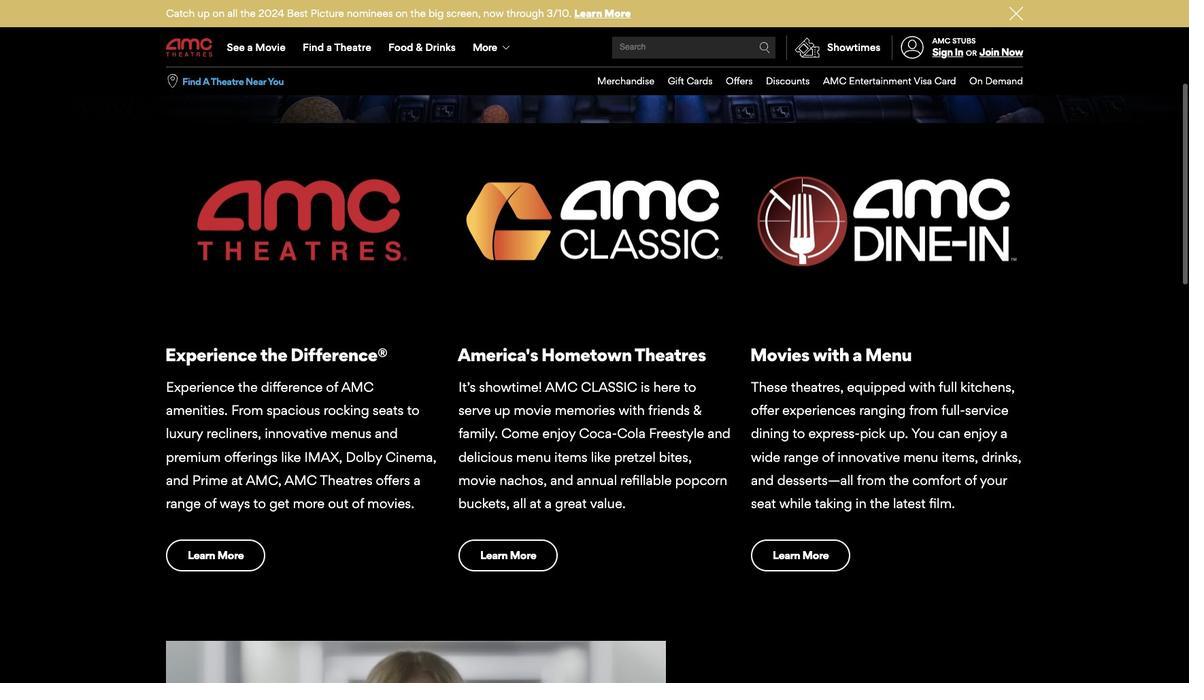 Task type: vqa. For each thing, say whether or not it's contained in the screenshot.
rightmost innovative
yes



Task type: locate. For each thing, give the bounding box(es) containing it.
seek.
[[373, 71, 406, 89]]

with up cola in the right of the page
[[619, 402, 645, 419]]

0 vertical spatial &
[[416, 41, 423, 54]]

enjoy down service
[[964, 426, 998, 442]]

menu
[[866, 344, 912, 366]]

prime
[[192, 472, 228, 489]]

theatre inside menu
[[334, 41, 371, 54]]

learn more link down ways
[[166, 540, 266, 571]]

like inside experience the difference of amc amenities. from spacious rocking seats to luxury recliners, innovative menus and premium offerings like imax, dolby cinema, and prime at amc, amc theatres offers a range of ways to get more out of movies.
[[281, 449, 301, 465]]

learn more down buckets,
[[481, 549, 537, 562]]

equipped
[[848, 379, 906, 395]]

to right love
[[198, 71, 211, 89]]

at up ways
[[231, 472, 243, 489]]

food & drinks link
[[380, 29, 464, 67]]

now
[[484, 7, 504, 20]]

amc dine-in image
[[751, 123, 1024, 317]]

gift cards
[[668, 75, 713, 87]]

you up discounts link
[[766, 45, 791, 63]]

1 vertical spatial from
[[910, 402, 939, 419]]

love
[[166, 71, 194, 89]]

full
[[939, 379, 958, 395]]

from left full-
[[910, 402, 939, 419]]

and up great
[[551, 472, 574, 489]]

2 horizontal spatial learn more
[[773, 549, 829, 562]]

0 vertical spatial can
[[231, 45, 255, 63]]

all
[[227, 7, 238, 20], [513, 495, 527, 512]]

with up theatres, at the bottom right of page
[[813, 344, 850, 366]]

range down prime
[[166, 495, 201, 512]]

serve
[[459, 402, 491, 419]]

up.
[[889, 426, 909, 442]]

0 vertical spatial experience
[[165, 344, 257, 366]]

a up drinks,
[[1001, 426, 1008, 442]]

range inside these theatres, equipped with full kitchens, offer experiences ranging from full-service dining to express-pick up. you can enjoy a wide range of innovative menu items, drinks, and desserts—all from the comfort of your seat while taking in the latest film.
[[784, 449, 819, 465]]

here
[[654, 379, 681, 395]]

0 horizontal spatial at
[[231, 472, 243, 489]]

enjoy up items
[[543, 426, 576, 442]]

1 vertical spatial can
[[939, 426, 961, 442]]

learn
[[574, 7, 603, 20], [188, 549, 215, 562], [481, 549, 508, 562], [773, 549, 801, 562]]

0 vertical spatial range
[[784, 449, 819, 465]]

0 vertical spatial movie
[[514, 402, 552, 419]]

movies
[[751, 344, 810, 366]]

theatre right a
[[211, 75, 244, 87]]

like
[[281, 449, 301, 465], [591, 449, 611, 465]]

amc classic logo image
[[459, 123, 731, 317]]

full-
[[942, 402, 966, 419]]

all up see
[[227, 7, 238, 20]]

1 horizontal spatial theatres
[[635, 344, 706, 366]]

and down seats
[[375, 426, 398, 442]]

1 horizontal spatial you
[[912, 426, 935, 442]]

find inside button
[[182, 75, 201, 87]]

learn more link
[[574, 7, 631, 20], [166, 540, 266, 571], [459, 540, 558, 571], [751, 540, 851, 571]]

you
[[268, 75, 284, 87], [912, 426, 935, 442]]

theatre for a
[[211, 75, 244, 87]]

in right taking
[[856, 495, 867, 512]]

freestyle
[[649, 426, 705, 442]]

you inside these theatres, equipped with full kitchens, offer experiences ranging from full-service dining to express-pick up. you can enjoy a wide range of innovative menu items, drinks, and desserts—all from the comfort of your seat while taking in the latest film.
[[912, 426, 935, 442]]

amc entertainment visa card
[[824, 75, 957, 87]]

from down the pick
[[857, 472, 886, 489]]

up
[[197, 7, 210, 20], [495, 402, 511, 419]]

cards
[[687, 75, 713, 87]]

1 vertical spatial up
[[495, 402, 511, 419]]

more
[[605, 7, 631, 20], [473, 41, 497, 54], [217, 549, 244, 562], [510, 549, 537, 562], [803, 549, 829, 562]]

these theatres, equipped with full kitchens, offer experiences ranging from full-service dining to express-pick up. you can enjoy a wide range of innovative menu items, drinks, and desserts—all from the comfort of your seat while taking in the latest film.
[[751, 379, 1022, 512]]

innovative inside these theatres, equipped with full kitchens, offer experiences ranging from full-service dining to express-pick up. you can enjoy a wide range of innovative menu items, drinks, and desserts—all from the comfort of your seat while taking in the latest film.
[[838, 449, 901, 465]]

0 horizontal spatial in
[[377, 45, 389, 63]]

kitchens,
[[961, 379, 1015, 395]]

1 horizontal spatial like
[[591, 449, 611, 465]]

with left full
[[910, 379, 936, 395]]

theatre down nominees
[[334, 41, 371, 54]]

1 vertical spatial in
[[856, 495, 867, 512]]

demand
[[986, 75, 1024, 87]]

0 vertical spatial find
[[303, 41, 324, 54]]

2 like from the left
[[591, 449, 611, 465]]

find
[[303, 41, 324, 54], [182, 75, 201, 87]]

1 horizontal spatial innovative
[[838, 449, 901, 465]]

like left imax,
[[281, 449, 301, 465]]

learn more for experience
[[188, 549, 244, 562]]

the up latest
[[890, 472, 909, 489]]

the left big
[[411, 7, 426, 20]]

up right catch
[[197, 7, 210, 20]]

learn more link for america's hometown theatres
[[459, 540, 558, 571]]

menu containing merchandise
[[584, 67, 1024, 95]]

1 vertical spatial theatres
[[320, 472, 373, 489]]

0 horizontal spatial enjoy
[[543, 426, 576, 442]]

1 horizontal spatial can
[[939, 426, 961, 442]]

you right up.
[[912, 426, 935, 442]]

sign in or join amc stubs element
[[892, 29, 1024, 67]]

amc up the value
[[337, 45, 373, 63]]

1 enjoy from the left
[[543, 426, 576, 442]]

1 horizontal spatial movie
[[514, 402, 552, 419]]

learn more down ways
[[188, 549, 244, 562]]

1 menu from the left
[[516, 449, 551, 465]]

to right here
[[684, 379, 697, 395]]

amc up memories
[[545, 379, 578, 395]]

1 horizontal spatial &
[[694, 402, 702, 419]]

1 horizontal spatial up
[[495, 402, 511, 419]]

1 horizontal spatial learn more
[[481, 549, 537, 562]]

1 horizontal spatial in
[[856, 495, 867, 512]]

menu
[[166, 29, 1024, 67], [584, 67, 1024, 95]]

1 vertical spatial find
[[182, 75, 201, 87]]

amc down "showtimes" link
[[824, 75, 847, 87]]

you left seek.
[[344, 71, 369, 89]]

1 vertical spatial theatre
[[211, 75, 244, 87]]

amc up more
[[285, 472, 317, 489]]

innovative
[[265, 426, 327, 442], [838, 449, 901, 465]]

0 horizontal spatial menu
[[516, 449, 551, 465]]

on right nominees
[[396, 7, 408, 20]]

to inside it's showtime! amc classic is here to serve up movie memories with friends & family. come enjoy coca-cola freestyle and delicious menu items like pretzel bites, movie nachos, and annual refillable popcorn buckets, all at a great value.
[[684, 379, 697, 395]]

a inside these theatres, equipped with full kitchens, offer experiences ranging from full-service dining to express-pick up. you can enjoy a wide range of innovative menu items, drinks, and desserts—all from the comfort of your seat while taking in the latest film.
[[1001, 426, 1008, 442]]

find up the value
[[303, 41, 324, 54]]

1 on from the left
[[213, 7, 225, 20]]

you right near
[[268, 75, 284, 87]]

learn more for america's
[[481, 549, 537, 562]]

submit search icon image
[[760, 42, 770, 53]]

you
[[202, 45, 227, 63], [766, 45, 791, 63], [344, 71, 369, 89]]

a
[[203, 75, 209, 87]]

like down coca-
[[591, 449, 611, 465]]

can inside these theatres, equipped with full kitchens, offer experiences ranging from full-service dining to express-pick up. you can enjoy a wide range of innovative menu items, drinks, and desserts—all from the comfort of your seat while taking in the latest film.
[[939, 426, 961, 442]]

find left a
[[182, 75, 201, 87]]

offer
[[751, 402, 779, 419]]

1 horizontal spatial with
[[813, 344, 850, 366]]

stubs
[[953, 36, 976, 46]]

2 menu from the left
[[904, 449, 939, 465]]

1 vertical spatial at
[[530, 495, 542, 512]]

difference®
[[291, 344, 388, 366]]

a up the value
[[327, 41, 332, 54]]

offers
[[376, 472, 410, 489]]

1 horizontal spatial from
[[857, 472, 886, 489]]

of
[[326, 379, 338, 395], [823, 449, 835, 465], [965, 472, 977, 489], [204, 495, 216, 512], [352, 495, 364, 512]]

a inside experience the difference of amc amenities. from spacious rocking seats to luxury recliners, innovative menus and premium offerings like imax, dolby cinema, and prime at amc, amc theatres offers a range of ways to get more out of movies.
[[414, 472, 421, 489]]

menu up merchandise link at the top
[[166, 29, 1024, 67]]

2 learn more from the left
[[481, 549, 537, 562]]

1 like from the left
[[281, 449, 301, 465]]

menu up comfort
[[904, 449, 939, 465]]

1 vertical spatial innovative
[[838, 449, 901, 465]]

now up love
[[166, 45, 198, 63]]

imax,
[[305, 449, 343, 465]]

enjoy inside it's showtime! amc classic is here to serve up movie memories with friends & family. come enjoy coca-cola freestyle and delicious menu items like pretzel bites, movie nachos, and annual refillable popcorn buckets, all at a great value.
[[543, 426, 576, 442]]

the up cards
[[701, 45, 722, 63]]

0 horizontal spatial on
[[213, 7, 225, 20]]

friends
[[649, 402, 690, 419]]

& right friends
[[694, 402, 702, 419]]

more for movies with a menu
[[803, 549, 829, 562]]

to right dining
[[793, 426, 806, 442]]

in left food
[[377, 45, 389, 63]]

1 horizontal spatial find
[[303, 41, 324, 54]]

1 horizontal spatial all
[[513, 495, 527, 512]]

more inside button
[[473, 41, 497, 54]]

learn more down "while"
[[773, 549, 829, 562]]

0 vertical spatial in
[[377, 45, 389, 63]]

0 horizontal spatial theatre
[[211, 75, 244, 87]]

1 horizontal spatial on
[[396, 7, 408, 20]]

experience
[[259, 45, 334, 63]]

0 horizontal spatial now
[[166, 45, 198, 63]]

range up "desserts—all"
[[784, 449, 819, 465]]

1 learn more from the left
[[188, 549, 244, 562]]

1 vertical spatial experience
[[166, 379, 235, 395]]

2 enjoy from the left
[[964, 426, 998, 442]]

see a movie
[[227, 41, 286, 54]]

0 vertical spatial theatre
[[334, 41, 371, 54]]

0 vertical spatial you
[[268, 75, 284, 87]]

amc inside amc stubs sign in or join now
[[933, 36, 951, 46]]

2 vertical spatial from
[[857, 472, 886, 489]]

menu up 'nachos,'
[[516, 449, 551, 465]]

3/10.
[[547, 7, 572, 20]]

film.
[[930, 495, 956, 512]]

can down full-
[[939, 426, 961, 442]]

ways,
[[489, 45, 526, 63]]

now you can experience amc in three different ways, enjoying everything from the perks you love to the everyday value you seek.
[[166, 45, 791, 89]]

1 horizontal spatial now
[[1002, 46, 1024, 59]]

menu down the showtimes image
[[584, 67, 1024, 95]]

menu
[[516, 449, 551, 465], [904, 449, 939, 465]]

1 vertical spatial range
[[166, 495, 201, 512]]

more for experience the difference®
[[217, 549, 244, 562]]

a right offers
[[414, 472, 421, 489]]

the left 2024
[[240, 7, 256, 20]]

0 horizontal spatial theatres
[[320, 472, 373, 489]]

find for find a theatre near you
[[182, 75, 201, 87]]

amc up sign
[[933, 36, 951, 46]]

value.
[[590, 495, 626, 512]]

0 horizontal spatial learn more
[[188, 549, 244, 562]]

innovative down spacious at the left of the page
[[265, 426, 327, 442]]

experience inside experience the difference of amc amenities. from spacious rocking seats to luxury recliners, innovative menus and premium offerings like imax, dolby cinema, and prime at amc, amc theatres offers a range of ways to get more out of movies.
[[166, 379, 235, 395]]

can left movie
[[231, 45, 255, 63]]

learn more link for movies with a menu
[[751, 540, 851, 571]]

0 horizontal spatial range
[[166, 495, 201, 512]]

0 vertical spatial innovative
[[265, 426, 327, 442]]

learn for movies with a menu
[[773, 549, 801, 562]]

from up "gift" in the top right of the page
[[666, 45, 697, 63]]

3 learn more from the left
[[773, 549, 829, 562]]

1 vertical spatial with
[[910, 379, 936, 395]]

theatres up out
[[320, 472, 373, 489]]

1 horizontal spatial at
[[530, 495, 542, 512]]

can
[[231, 45, 255, 63], [939, 426, 961, 442]]

all inside it's showtime! amc classic is here to serve up movie memories with friends & family. come enjoy coca-cola freestyle and delicious menu items like pretzel bites, movie nachos, and annual refillable popcorn buckets, all at a great value.
[[513, 495, 527, 512]]

to left the get
[[254, 495, 266, 512]]

1 vertical spatial menu
[[584, 67, 1024, 95]]

now right join
[[1002, 46, 1024, 59]]

items,
[[942, 449, 979, 465]]

on
[[970, 75, 983, 87]]

theatres up here
[[635, 344, 706, 366]]

learn for america's hometown theatres
[[481, 549, 508, 562]]

on demand link
[[957, 67, 1024, 95]]

different
[[431, 45, 485, 63]]

discounts
[[766, 75, 810, 87]]

at down 'nachos,'
[[530, 495, 542, 512]]

1 vertical spatial you
[[912, 426, 935, 442]]

amc stubs sign in or join now
[[933, 36, 1024, 59]]

cinema,
[[386, 449, 437, 465]]

on right catch
[[213, 7, 225, 20]]

1 horizontal spatial theatre
[[334, 41, 371, 54]]

0 horizontal spatial find
[[182, 75, 201, 87]]

luxury
[[166, 426, 203, 442]]

1 horizontal spatial enjoy
[[964, 426, 998, 442]]

0 vertical spatial menu
[[166, 29, 1024, 67]]

seat
[[751, 495, 776, 512]]

you left see
[[202, 45, 227, 63]]

get
[[269, 495, 290, 512]]

drinks,
[[982, 449, 1022, 465]]

0 horizontal spatial all
[[227, 7, 238, 20]]

menu containing more
[[166, 29, 1024, 67]]

to
[[198, 71, 211, 89], [684, 379, 697, 395], [407, 402, 420, 419], [793, 426, 806, 442], [254, 495, 266, 512]]

0 horizontal spatial up
[[197, 7, 210, 20]]

find for find a theatre
[[303, 41, 324, 54]]

1 vertical spatial &
[[694, 402, 702, 419]]

amc logo image
[[166, 38, 214, 57], [166, 38, 214, 57], [166, 123, 438, 317]]

america's hometown theatres
[[458, 344, 706, 366]]

a left great
[[545, 495, 552, 512]]

1 vertical spatial all
[[513, 495, 527, 512]]

movie up buckets,
[[459, 472, 496, 489]]

learn more for movies
[[773, 549, 829, 562]]

you inside button
[[268, 75, 284, 87]]

0 horizontal spatial like
[[281, 449, 301, 465]]

0 horizontal spatial with
[[619, 402, 645, 419]]

0 horizontal spatial you
[[268, 75, 284, 87]]

range
[[784, 449, 819, 465], [166, 495, 201, 512]]

innovative down the pick
[[838, 449, 901, 465]]

enjoying
[[530, 45, 587, 63]]

the up difference
[[260, 344, 287, 366]]

cookie consent banner dialog
[[0, 647, 1190, 683]]

0 vertical spatial all
[[227, 7, 238, 20]]

the right a
[[215, 71, 237, 89]]

now inside now you can experience amc in three different ways, enjoying everything from the perks you love to the everyday value you seek.
[[166, 45, 198, 63]]

learn more link down buckets,
[[459, 540, 558, 571]]

theatres
[[635, 344, 706, 366], [320, 472, 373, 489]]

the left latest
[[870, 495, 890, 512]]

buckets,
[[459, 495, 510, 512]]

1 horizontal spatial menu
[[904, 449, 939, 465]]

1 vertical spatial movie
[[459, 472, 496, 489]]

it's showtime! amc classic is here to serve up movie memories with friends & family. come enjoy coca-cola freestyle and delicious menu items like pretzel bites, movie nachos, and annual refillable popcorn buckets, all at a great value.
[[459, 379, 731, 512]]

express-
[[809, 426, 860, 442]]

0 horizontal spatial from
[[666, 45, 697, 63]]

the up from
[[238, 379, 258, 395]]

from inside now you can experience amc in three different ways, enjoying everything from the perks you love to the everyday value you seek.
[[666, 45, 697, 63]]

while
[[780, 495, 812, 512]]

and up the "seat"
[[751, 472, 774, 489]]

food
[[389, 41, 414, 54]]

movie up come at the left bottom of page
[[514, 402, 552, 419]]

0 vertical spatial at
[[231, 472, 243, 489]]

0 horizontal spatial &
[[416, 41, 423, 54]]

all down 'nachos,'
[[513, 495, 527, 512]]

visa
[[914, 75, 933, 87]]

0 vertical spatial from
[[666, 45, 697, 63]]

theatre inside button
[[211, 75, 244, 87]]

our brands image
[[0, 0, 1190, 123]]

2 horizontal spatial with
[[910, 379, 936, 395]]

up down showtime!
[[495, 402, 511, 419]]

1 horizontal spatial range
[[784, 449, 819, 465]]

pretzel
[[615, 449, 656, 465]]

0 horizontal spatial can
[[231, 45, 255, 63]]

gift
[[668, 75, 685, 87]]

with
[[813, 344, 850, 366], [910, 379, 936, 395], [619, 402, 645, 419]]

0 horizontal spatial innovative
[[265, 426, 327, 442]]

learn more link down "while"
[[751, 540, 851, 571]]

2 horizontal spatial from
[[910, 402, 939, 419]]

search the AMC website text field
[[618, 43, 760, 53]]

& right food
[[416, 41, 423, 54]]

&
[[416, 41, 423, 54], [694, 402, 702, 419]]

2 vertical spatial with
[[619, 402, 645, 419]]

picture
[[311, 7, 344, 20]]



Task type: describe. For each thing, give the bounding box(es) containing it.
sign in button
[[933, 46, 964, 59]]

coca-
[[579, 426, 618, 442]]

see a movie link
[[218, 29, 294, 67]]

& inside "food & drinks" link
[[416, 41, 423, 54]]

of up "rocking"
[[326, 379, 338, 395]]

ranging
[[860, 402, 906, 419]]

in inside now you can experience amc in three different ways, enjoying everything from the perks you love to the everyday value you seek.
[[377, 45, 389, 63]]

& inside it's showtime! amc classic is here to serve up movie memories with friends & family. come enjoy coca-cola freestyle and delicious menu items like pretzel bites, movie nachos, and annual refillable popcorn buckets, all at a great value.
[[694, 402, 702, 419]]

find a theatre
[[303, 41, 371, 54]]

a right see
[[247, 41, 253, 54]]

can inside now you can experience amc in three different ways, enjoying everything from the perks you love to the everyday value you seek.
[[231, 45, 255, 63]]

best
[[287, 7, 308, 20]]

is
[[641, 379, 650, 395]]

2 on from the left
[[396, 7, 408, 20]]

and inside these theatres, equipped with full kitchens, offer experiences ranging from full-service dining to express-pick up. you can enjoy a wide range of innovative menu items, drinks, and desserts—all from the comfort of your seat while taking in the latest film.
[[751, 472, 774, 489]]

it's
[[459, 379, 476, 395]]

delicious
[[459, 449, 513, 465]]

catch up on all the 2024 best picture nominees on the big screen, now through 3/10. learn more
[[166, 7, 631, 20]]

find a theatre near you
[[182, 75, 284, 87]]

up inside it's showtime! amc classic is here to serve up movie memories with friends & family. come enjoy coca-cola freestyle and delicious menu items like pretzel bites, movie nachos, and annual refillable popcorn buckets, all at a great value.
[[495, 402, 511, 419]]

nachos,
[[500, 472, 547, 489]]

2024
[[258, 7, 284, 20]]

the inside experience the difference of amc amenities. from spacious rocking seats to luxury recliners, innovative menus and premium offerings like imax, dolby cinema, and prime at amc, amc theatres offers a range of ways to get more out of movies.
[[238, 379, 258, 395]]

dolby
[[346, 449, 382, 465]]

innovative inside experience the difference of amc amenities. from spacious rocking seats to luxury recliners, innovative menus and premium offerings like imax, dolby cinema, and prime at amc, amc theatres offers a range of ways to get more out of movies.
[[265, 426, 327, 442]]

join now button
[[980, 46, 1024, 59]]

more for america's hometown theatres
[[510, 549, 537, 562]]

theatres inside experience the difference of amc amenities. from spacious rocking seats to luxury recliners, innovative menus and premium offerings like imax, dolby cinema, and prime at amc, amc theatres offers a range of ways to get more out of movies.
[[320, 472, 373, 489]]

learn more link right 3/10.
[[574, 7, 631, 20]]

on demand
[[970, 75, 1024, 87]]

taking
[[815, 495, 853, 512]]

theatre for a
[[334, 41, 371, 54]]

rocking
[[324, 402, 369, 419]]

at inside experience the difference of amc amenities. from spacious rocking seats to luxury recliners, innovative menus and premium offerings like imax, dolby cinema, and prime at amc, amc theatres offers a range of ways to get more out of movies.
[[231, 472, 243, 489]]

and right the freestyle
[[708, 426, 731, 442]]

amc inside amc entertainment visa card link
[[824, 75, 847, 87]]

and down premium
[[166, 472, 189, 489]]

service
[[966, 402, 1009, 419]]

movies with a menu
[[751, 344, 912, 366]]

offers
[[726, 75, 753, 87]]

offerings
[[224, 449, 278, 465]]

or
[[966, 48, 977, 58]]

memories
[[555, 402, 616, 419]]

amc entertainment visa card link
[[810, 67, 957, 95]]

amc up "rocking"
[[341, 379, 374, 395]]

a left menu
[[853, 344, 862, 366]]

of right out
[[352, 495, 364, 512]]

0 horizontal spatial movie
[[459, 472, 496, 489]]

hometown
[[542, 344, 632, 366]]

latest
[[894, 495, 926, 512]]

amenities.
[[166, 402, 228, 419]]

annual
[[577, 472, 617, 489]]

sign
[[933, 46, 953, 59]]

screen,
[[447, 7, 481, 20]]

card
[[935, 75, 957, 87]]

classic
[[581, 379, 638, 395]]

showtimes link
[[787, 35, 881, 60]]

desserts—all
[[778, 472, 854, 489]]

big
[[429, 7, 444, 20]]

pick
[[860, 426, 886, 442]]

of left your
[[965, 472, 977, 489]]

from
[[231, 402, 263, 419]]

at inside it's showtime! amc classic is here to serve up movie memories with friends & family. come enjoy coca-cola freestyle and delicious menu items like pretzel bites, movie nachos, and annual refillable popcorn buckets, all at a great value.
[[530, 495, 542, 512]]

now inside amc stubs sign in or join now
[[1002, 46, 1024, 59]]

amc inside it's showtime! amc classic is here to serve up movie memories with friends & family. come enjoy coca-cola freestyle and delicious menu items like pretzel bites, movie nachos, and annual refillable popcorn buckets, all at a great value.
[[545, 379, 578, 395]]

range inside experience the difference of amc amenities. from spacious rocking seats to luxury recliners, innovative menus and premium offerings like imax, dolby cinema, and prime at amc, amc theatres offers a range of ways to get more out of movies.
[[166, 495, 201, 512]]

refillable
[[621, 472, 672, 489]]

merchandise link
[[584, 67, 655, 95]]

menu inside these theatres, equipped with full kitchens, offer experiences ranging from full-service dining to express-pick up. you can enjoy a wide range of innovative menu items, drinks, and desserts—all from the comfort of your seat while taking in the latest film.
[[904, 449, 939, 465]]

join
[[980, 46, 1000, 59]]

items
[[555, 449, 588, 465]]

gift cards link
[[655, 67, 713, 95]]

come
[[502, 426, 539, 442]]

near
[[246, 75, 266, 87]]

with inside it's showtime! amc classic is here to serve up movie memories with friends & family. come enjoy coca-cola freestyle and delicious menu items like pretzel bites, movie nachos, and annual refillable popcorn buckets, all at a great value.
[[619, 402, 645, 419]]

enjoy inside these theatres, equipped with full kitchens, offer experiences ranging from full-service dining to express-pick up. you can enjoy a wide range of innovative menu items, drinks, and desserts—all from the comfort of your seat while taking in the latest film.
[[964, 426, 998, 442]]

with inside these theatres, equipped with full kitchens, offer experiences ranging from full-service dining to express-pick up. you can enjoy a wide range of innovative menu items, drinks, and desserts—all from the comfort of your seat while taking in the latest film.
[[910, 379, 936, 395]]

experience the difference of amc amenities. from spacious rocking seats to luxury recliners, innovative menus and premium offerings like imax, dolby cinema, and prime at amc, amc theatres offers a range of ways to get more out of movies.
[[166, 379, 437, 512]]

of down express-
[[823, 449, 835, 465]]

learn more link for experience the difference®
[[166, 540, 266, 571]]

out
[[328, 495, 349, 512]]

showtimes
[[828, 41, 881, 54]]

cola
[[617, 426, 646, 442]]

ways
[[220, 495, 250, 512]]

discounts link
[[753, 67, 810, 95]]

nicole kidman image
[[166, 641, 666, 683]]

like inside it's showtime! amc classic is here to serve up movie memories with friends & family. come enjoy coca-cola freestyle and delicious menu items like pretzel bites, movie nachos, and annual refillable popcorn buckets, all at a great value.
[[591, 449, 611, 465]]

amc inside now you can experience amc in three different ways, enjoying everything from the perks you love to the everyday value you seek.
[[337, 45, 373, 63]]

find a theatre near you button
[[182, 75, 284, 88]]

experience for experience the difference®
[[165, 344, 257, 366]]

movie
[[255, 41, 286, 54]]

of down prime
[[204, 495, 216, 512]]

family.
[[459, 426, 498, 442]]

find a theatre link
[[294, 29, 380, 67]]

entertainment
[[849, 75, 912, 87]]

experience the difference®
[[165, 344, 388, 366]]

1 horizontal spatial you
[[344, 71, 369, 89]]

catch
[[166, 7, 195, 20]]

more button
[[464, 29, 521, 67]]

experiences
[[783, 402, 856, 419]]

nominees
[[347, 7, 393, 20]]

menu inside it's showtime! amc classic is here to serve up movie memories with friends & family. come enjoy coca-cola freestyle and delicious menu items like pretzel bites, movie nachos, and annual refillable popcorn buckets, all at a great value.
[[516, 449, 551, 465]]

everything
[[591, 45, 662, 63]]

three
[[392, 45, 427, 63]]

to inside now you can experience amc in three different ways, enjoying everything from the perks you love to the everyday value you seek.
[[198, 71, 211, 89]]

perks
[[726, 45, 762, 63]]

comfort
[[913, 472, 962, 489]]

user profile image
[[894, 36, 932, 59]]

more
[[293, 495, 325, 512]]

a inside it's showtime! amc classic is here to serve up movie memories with friends & family. come enjoy coca-cola freestyle and delicious menu items like pretzel bites, movie nachos, and annual refillable popcorn buckets, all at a great value.
[[545, 495, 552, 512]]

learn for experience the difference®
[[188, 549, 215, 562]]

dining
[[751, 426, 790, 442]]

0 vertical spatial theatres
[[635, 344, 706, 366]]

america's
[[458, 344, 538, 366]]

experience for experience the difference of amc amenities. from spacious rocking seats to luxury recliners, innovative menus and premium offerings like imax, dolby cinema, and prime at amc, amc theatres offers a range of ways to get more out of movies.
[[166, 379, 235, 395]]

showtimes image
[[787, 35, 828, 60]]

through
[[507, 7, 544, 20]]

0 horizontal spatial you
[[202, 45, 227, 63]]

merchandise
[[598, 75, 655, 87]]

0 vertical spatial with
[[813, 344, 850, 366]]

everyday
[[241, 71, 301, 89]]

your
[[980, 472, 1007, 489]]

to right seats
[[407, 402, 420, 419]]

0 vertical spatial up
[[197, 7, 210, 20]]

to inside these theatres, equipped with full kitchens, offer experiences ranging from full-service dining to express-pick up. you can enjoy a wide range of innovative menu items, drinks, and desserts—all from the comfort of your seat while taking in the latest film.
[[793, 426, 806, 442]]

in inside these theatres, equipped with full kitchens, offer experiences ranging from full-service dining to express-pick up. you can enjoy a wide range of innovative menu items, drinks, and desserts—all from the comfort of your seat while taking in the latest film.
[[856, 495, 867, 512]]

2 horizontal spatial you
[[766, 45, 791, 63]]



